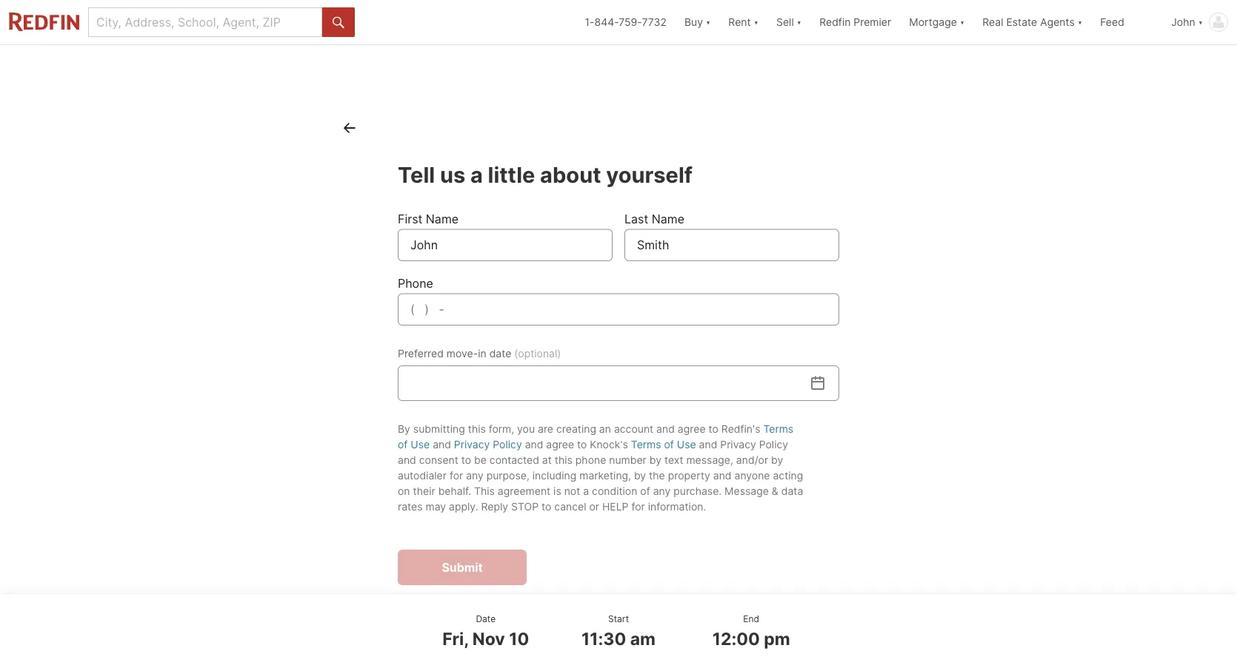 Task type: vqa. For each thing, say whether or not it's contained in the screenshot.
Start an offer button
no



Task type: describe. For each thing, give the bounding box(es) containing it.
and privacy policy and consent to be contacted at this phone number by text message, and/or by autodialer for any purpose, including marketing, by the property and anyone acting on their behalf. this agreement is not a condition of any purchase. message & data rates may apply. reply stop to cancel or help for information.
[[398, 439, 803, 513]]

agreement
[[498, 485, 550, 498]]

last
[[624, 212, 648, 226]]

844-
[[594, 16, 619, 29]]

cancel
[[554, 501, 586, 513]]

and privacy policy and agree to knock's terms of use
[[430, 439, 696, 451]]

0 horizontal spatial this
[[468, 423, 486, 436]]

acting
[[773, 470, 803, 482]]

to right stop
[[541, 501, 551, 513]]

including
[[532, 470, 577, 482]]

am
[[630, 629, 656, 650]]

2 use from the left
[[677, 439, 696, 451]]

data
[[781, 485, 803, 498]]

sell
[[776, 16, 794, 29]]

account
[[614, 423, 653, 436]]

Doe text field
[[637, 238, 827, 253]]

move-
[[447, 347, 478, 360]]

redfin's
[[721, 423, 760, 436]]

use inside terms of use
[[411, 439, 430, 451]]

redfin
[[819, 16, 851, 29]]

nov
[[472, 629, 505, 650]]

sell ▾ button
[[776, 0, 802, 44]]

Jane text field
[[410, 238, 600, 253]]

1-844-759-7732 link
[[585, 16, 667, 29]]

pm
[[764, 629, 790, 650]]

reply
[[481, 501, 508, 513]]

▾ for john ▾
[[1198, 16, 1203, 29]]

estate
[[1006, 16, 1037, 29]]

0 vertical spatial for
[[450, 470, 463, 482]]

2 horizontal spatial of
[[664, 439, 674, 451]]

rent ▾ button
[[719, 0, 767, 44]]

you
[[517, 423, 535, 436]]

sell ▾ button
[[767, 0, 810, 44]]

759-
[[619, 16, 642, 29]]

message,
[[686, 454, 733, 467]]

john ▾
[[1171, 16, 1203, 29]]

on
[[398, 485, 410, 498]]

terms inside terms of use
[[763, 423, 793, 436]]

privacy for and privacy policy and agree to knock's terms of use
[[454, 439, 490, 451]]

0 horizontal spatial terms
[[631, 439, 661, 451]]

terms of use
[[398, 423, 793, 451]]

purchase.
[[673, 485, 722, 498]]

of inside the and privacy policy and consent to be contacted at this phone number by text message, and/or by autodialer for any purpose, including marketing, by the property and anyone acting on their behalf. this agreement is not a condition of any purchase. message & data rates may apply. reply stop to cancel or help for information.
[[640, 485, 650, 498]]

john
[[1171, 16, 1195, 29]]

buy
[[684, 16, 703, 29]]

little
[[488, 162, 535, 188]]

to left be
[[461, 454, 471, 467]]

privacy policy link
[[454, 439, 522, 451]]

by submitting this form, you are creating an account and agree to redfin's
[[398, 423, 763, 436]]

(   )   - telephone field
[[410, 303, 827, 317]]

11:30
[[581, 629, 626, 650]]

2 horizontal spatial by
[[771, 454, 783, 467]]

phone
[[575, 454, 606, 467]]

us
[[440, 162, 465, 188]]

rates
[[398, 501, 423, 513]]

buy ▾ button
[[684, 0, 711, 44]]

about
[[540, 162, 601, 188]]

to left redfin's at the right bottom of the page
[[708, 423, 718, 436]]

and right 'account' on the bottom of page
[[656, 423, 675, 436]]

fri,
[[442, 629, 468, 650]]

▾ for sell ▾
[[797, 16, 802, 29]]

are
[[538, 423, 553, 436]]

agents
[[1040, 16, 1075, 29]]

rent
[[728, 16, 751, 29]]

and/or
[[736, 454, 768, 467]]

knock's
[[590, 439, 628, 451]]

submit search image
[[333, 17, 344, 29]]

feed
[[1100, 16, 1124, 29]]

by
[[398, 423, 410, 436]]

and down message,
[[713, 470, 732, 482]]

help
[[602, 501, 628, 513]]

is
[[553, 485, 561, 498]]

date
[[489, 347, 511, 360]]

text
[[664, 454, 683, 467]]

redfin premier button
[[810, 0, 900, 44]]

▾ for rent ▾
[[754, 16, 759, 29]]

this inside the and privacy policy and consent to be contacted at this phone number by text message, and/or by autodialer for any purpose, including marketing, by the property and anyone acting on their behalf. this agreement is not a condition of any purchase. message & data rates may apply. reply stop to cancel or help for information.
[[555, 454, 573, 467]]

name for last name
[[652, 212, 684, 226]]

be
[[474, 454, 487, 467]]

first name
[[398, 212, 459, 226]]

feed button
[[1091, 0, 1162, 44]]

policy for and privacy policy and agree to knock's terms of use
[[493, 439, 522, 451]]

1 horizontal spatial any
[[653, 485, 671, 498]]

and down "submitting"
[[433, 439, 451, 451]]

12:00
[[712, 629, 760, 650]]

information.
[[648, 501, 706, 513]]

10
[[509, 629, 529, 650]]

number
[[609, 454, 647, 467]]

yourself
[[606, 162, 693, 188]]

date
[[476, 614, 496, 625]]

1 vertical spatial for
[[631, 501, 645, 513]]

to down by submitting this form, you are creating an account and agree to redfin's
[[577, 439, 587, 451]]

tell
[[398, 162, 435, 188]]

an
[[599, 423, 611, 436]]

real estate agents ▾ button
[[973, 0, 1091, 44]]

preferred move-in date
[[398, 347, 511, 360]]



Task type: locate. For each thing, give the bounding box(es) containing it.
start 11:30 am
[[581, 614, 656, 650]]

in
[[478, 347, 486, 360]]

name right first
[[426, 212, 459, 226]]

submit
[[442, 561, 483, 575]]

0 horizontal spatial for
[[450, 470, 463, 482]]

0 horizontal spatial agree
[[546, 439, 574, 451]]

last name
[[624, 212, 684, 226]]

0 vertical spatial this
[[468, 423, 486, 436]]

0 horizontal spatial policy
[[493, 439, 522, 451]]

1 policy from the left
[[493, 439, 522, 451]]

by up the
[[649, 454, 661, 467]]

not
[[564, 485, 580, 498]]

0 horizontal spatial any
[[466, 470, 484, 482]]

terms down 'account' on the bottom of page
[[631, 439, 661, 451]]

stop
[[511, 501, 539, 513]]

1 vertical spatial this
[[555, 454, 573, 467]]

autodialer
[[398, 470, 447, 482]]

1 use from the left
[[411, 439, 430, 451]]

name right last
[[652, 212, 684, 226]]

preferred
[[398, 347, 444, 360]]

0 horizontal spatial name
[[426, 212, 459, 226]]

2 policy from the left
[[759, 439, 788, 451]]

and up autodialer
[[398, 454, 416, 467]]

0 horizontal spatial privacy
[[454, 439, 490, 451]]

▾ right agents
[[1078, 16, 1082, 29]]

1 horizontal spatial policy
[[759, 439, 788, 451]]

any down the
[[653, 485, 671, 498]]

1 vertical spatial any
[[653, 485, 671, 498]]

1 horizontal spatial for
[[631, 501, 645, 513]]

may
[[426, 501, 446, 513]]

a right us
[[470, 162, 483, 188]]

privacy for and privacy policy and consent to be contacted at this phone number by text message, and/or by autodialer for any purpose, including marketing, by the property and anyone acting on their behalf. this agreement is not a condition of any purchase. message & data rates may apply. reply stop to cancel or help for information.
[[720, 439, 756, 451]]

policy down form,
[[493, 439, 522, 451]]

for up behalf.
[[450, 470, 463, 482]]

of inside terms of use
[[398, 439, 408, 451]]

2 name from the left
[[652, 212, 684, 226]]

terms of use link
[[398, 423, 793, 451], [631, 439, 696, 451]]

1 horizontal spatial of
[[640, 485, 650, 498]]

a inside the and privacy policy and consent to be contacted at this phone number by text message, and/or by autodialer for any purpose, including marketing, by the property and anyone acting on their behalf. this agreement is not a condition of any purchase. message & data rates may apply. reply stop to cancel or help for information.
[[583, 485, 589, 498]]

the
[[649, 470, 665, 482]]

rent ▾ button
[[728, 0, 759, 44]]

this
[[474, 485, 495, 498]]

agree up at
[[546, 439, 574, 451]]

rent ▾
[[728, 16, 759, 29]]

terms right redfin's at the right bottom of the page
[[763, 423, 793, 436]]

1 horizontal spatial a
[[583, 485, 589, 498]]

agree up text
[[678, 423, 706, 436]]

1 horizontal spatial privacy
[[720, 439, 756, 451]]

property
[[668, 470, 710, 482]]

privacy inside the and privacy policy and consent to be contacted at this phone number by text message, and/or by autodialer for any purpose, including marketing, by the property and anyone acting on their behalf. this agreement is not a condition of any purchase. message & data rates may apply. reply stop to cancel or help for information.
[[720, 439, 756, 451]]

tell us a little about yourself
[[398, 162, 693, 188]]

buy ▾
[[684, 16, 711, 29]]

phone
[[398, 276, 433, 291]]

behalf.
[[438, 485, 471, 498]]

use up text
[[677, 439, 696, 451]]

real estate agents ▾ link
[[982, 0, 1082, 44]]

buy ▾ button
[[675, 0, 719, 44]]

at
[[542, 454, 552, 467]]

first
[[398, 212, 422, 226]]

this up privacy policy 'link'
[[468, 423, 486, 436]]

0 horizontal spatial of
[[398, 439, 408, 451]]

any down be
[[466, 470, 484, 482]]

of
[[398, 439, 408, 451], [664, 439, 674, 451], [640, 485, 650, 498]]

submit button
[[398, 550, 527, 586]]

end 12:00 pm
[[712, 614, 790, 650]]

by up acting at the right of page
[[771, 454, 783, 467]]

1 horizontal spatial name
[[652, 212, 684, 226]]

0 vertical spatial terms
[[763, 423, 793, 436]]

City, Address, School, Agent, ZIP search field
[[88, 7, 322, 37]]

mortgage
[[909, 16, 957, 29]]

policy inside the and privacy policy and consent to be contacted at this phone number by text message, and/or by autodialer for any purpose, including marketing, by the property and anyone acting on their behalf. this agreement is not a condition of any purchase. message & data rates may apply. reply stop to cancel or help for information.
[[759, 439, 788, 451]]

▾ inside "dropdown button"
[[1078, 16, 1082, 29]]

2 ▾ from the left
[[754, 16, 759, 29]]

1 horizontal spatial agree
[[678, 423, 706, 436]]

1-
[[585, 16, 594, 29]]

contacted
[[490, 454, 539, 467]]

privacy up be
[[454, 439, 490, 451]]

▾ right rent
[[754, 16, 759, 29]]

policy for and privacy policy and consent to be contacted at this phone number by text message, and/or by autodialer for any purpose, including marketing, by the property and anyone acting on their behalf. this agreement is not a condition of any purchase. message & data rates may apply. reply stop to cancel or help for information.
[[759, 439, 788, 451]]

by
[[649, 454, 661, 467], [771, 454, 783, 467], [634, 470, 646, 482]]

0 horizontal spatial a
[[470, 162, 483, 188]]

premier
[[854, 16, 891, 29]]

1 privacy from the left
[[454, 439, 490, 451]]

1 vertical spatial agree
[[546, 439, 574, 451]]

▾ for mortgage ▾
[[960, 16, 965, 29]]

1 vertical spatial terms
[[631, 439, 661, 451]]

▾ for buy ▾
[[706, 16, 711, 29]]

&
[[772, 485, 778, 498]]

2 privacy from the left
[[720, 439, 756, 451]]

use up consent on the left
[[411, 439, 430, 451]]

4 ▾ from the left
[[960, 16, 965, 29]]

1 name from the left
[[426, 212, 459, 226]]

0 vertical spatial a
[[470, 162, 483, 188]]

end
[[743, 614, 759, 625]]

terms
[[763, 423, 793, 436], [631, 439, 661, 451]]

3 ▾ from the left
[[797, 16, 802, 29]]

0 vertical spatial agree
[[678, 423, 706, 436]]

5 ▾ from the left
[[1078, 16, 1082, 29]]

1 horizontal spatial use
[[677, 439, 696, 451]]

sell ▾
[[776, 16, 802, 29]]

this
[[468, 423, 486, 436], [555, 454, 573, 467]]

use
[[411, 439, 430, 451], [677, 439, 696, 451]]

purpose,
[[486, 470, 530, 482]]

date fri, nov 10
[[442, 614, 529, 650]]

marketing,
[[579, 470, 631, 482]]

condition
[[592, 485, 637, 498]]

1 horizontal spatial by
[[649, 454, 661, 467]]

of down by
[[398, 439, 408, 451]]

▾ right mortgage
[[960, 16, 965, 29]]

to
[[708, 423, 718, 436], [577, 439, 587, 451], [461, 454, 471, 467], [541, 501, 551, 513]]

start
[[608, 614, 629, 625]]

1-844-759-7732
[[585, 16, 667, 29]]

and up message,
[[699, 439, 717, 451]]

of down the
[[640, 485, 650, 498]]

7732
[[642, 16, 667, 29]]

policy up and/or
[[759, 439, 788, 451]]

1 horizontal spatial terms
[[763, 423, 793, 436]]

1 horizontal spatial this
[[555, 454, 573, 467]]

their
[[413, 485, 435, 498]]

by left the
[[634, 470, 646, 482]]

and down you
[[525, 439, 543, 451]]

this down and privacy policy and agree to knock's terms of use
[[555, 454, 573, 467]]

6 ▾ from the left
[[1198, 16, 1203, 29]]

mortgage ▾
[[909, 16, 965, 29]]

1 vertical spatial a
[[583, 485, 589, 498]]

and
[[656, 423, 675, 436], [433, 439, 451, 451], [525, 439, 543, 451], [699, 439, 717, 451], [398, 454, 416, 467], [713, 470, 732, 482]]

0 horizontal spatial use
[[411, 439, 430, 451]]

a right not
[[583, 485, 589, 498]]

submitting
[[413, 423, 465, 436]]

real
[[982, 16, 1003, 29]]

mortgage ▾ button
[[900, 0, 973, 44]]

apply.
[[449, 501, 478, 513]]

privacy
[[454, 439, 490, 451], [720, 439, 756, 451]]

0 horizontal spatial by
[[634, 470, 646, 482]]

of up text
[[664, 439, 674, 451]]

or
[[589, 501, 599, 513]]

1 ▾ from the left
[[706, 16, 711, 29]]

privacy down redfin's at the right bottom of the page
[[720, 439, 756, 451]]

for right help
[[631, 501, 645, 513]]

message
[[725, 485, 769, 498]]

0 vertical spatial any
[[466, 470, 484, 482]]

▾ right sell
[[797, 16, 802, 29]]

name
[[426, 212, 459, 226], [652, 212, 684, 226]]

▾ right john
[[1198, 16, 1203, 29]]

▾ right buy
[[706, 16, 711, 29]]

name for first name
[[426, 212, 459, 226]]



